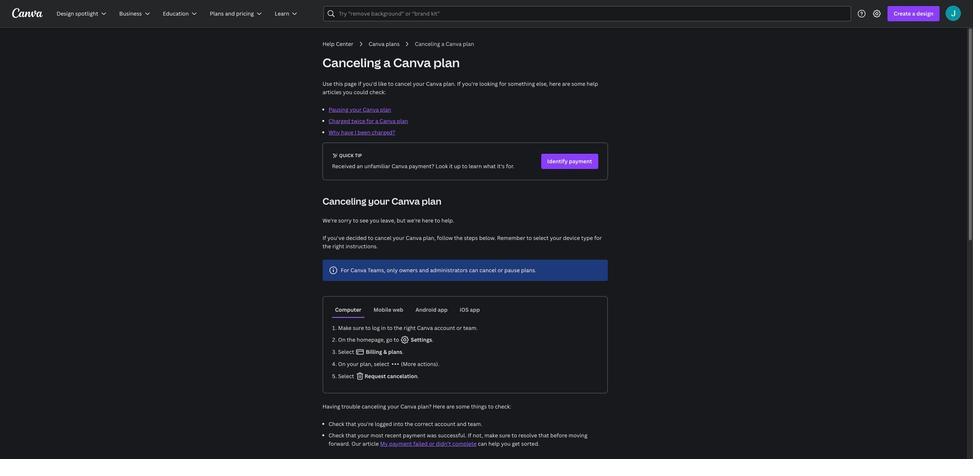 Task type: locate. For each thing, give the bounding box(es) containing it.
Search term: search field
[[339, 6, 847, 21]]

top level navigation element
[[52, 6, 306, 21]]



Task type: vqa. For each thing, say whether or not it's contained in the screenshot.
Jacob Rogers image
yes



Task type: describe. For each thing, give the bounding box(es) containing it.
jacob rogers image
[[947, 6, 962, 21]]



